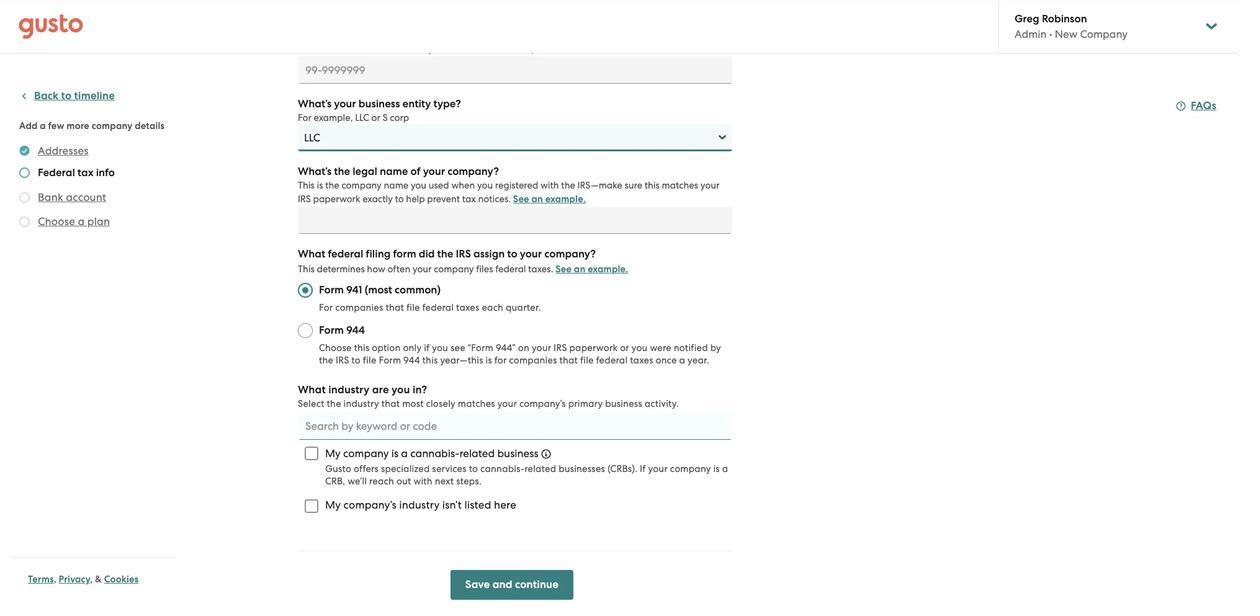 Task type: vqa. For each thing, say whether or not it's contained in the screenshot.
Form to the middle
yes



Task type: locate. For each thing, give the bounding box(es) containing it.
1 vertical spatial see
[[513, 194, 529, 205]]

home image
[[19, 14, 83, 39]]

2 vertical spatial this
[[298, 264, 315, 275]]

details
[[135, 120, 165, 132]]

2 horizontal spatial an
[[574, 264, 586, 275]]

0 horizontal spatial ,
[[54, 574, 56, 585]]

0 horizontal spatial choose
[[38, 215, 75, 228]]

check image down circle check icon
[[19, 168, 30, 178]]

1 vertical spatial see an example. button
[[513, 192, 586, 207]]

on
[[518, 343, 530, 354]]

my
[[325, 448, 341, 460], [325, 499, 341, 512]]

business up the s on the left
[[359, 97, 400, 110]]

what's your business entity type? for example, llc or s corp
[[298, 97, 461, 124]]

this inside this is your unique employer identification number (ein) that was assigned to your company by the irs. do not use a social security number.
[[298, 30, 315, 41]]

matches right the "closely"
[[458, 399, 495, 410]]

1 this from the top
[[298, 30, 315, 41]]

addresses
[[38, 145, 89, 157]]

federal down common)
[[422, 302, 454, 313]]

0 vertical spatial companies
[[335, 302, 383, 313]]

what's up the example,
[[298, 97, 332, 110]]

bank account button
[[38, 190, 106, 205]]

terms
[[28, 574, 54, 585]]

is
[[317, 30, 323, 41], [317, 180, 323, 191], [486, 355, 492, 366], [392, 448, 399, 460], [714, 464, 720, 475]]

what inside what industry are you in? select the industry that most closely matches your company's primary business activity.
[[298, 384, 326, 397]]

form inside form 941 (most common) for companies that file federal taxes each quarter.
[[319, 284, 344, 297]]

1 vertical spatial taxes
[[630, 355, 653, 366]]

0 vertical spatial by
[[695, 30, 705, 41]]

my company's industry isn't listed here
[[325, 499, 516, 512]]

1 vertical spatial this
[[354, 343, 370, 354]]

what's
[[298, 97, 332, 110], [298, 165, 332, 178]]

(most
[[365, 284, 392, 297]]

what up determines
[[298, 248, 325, 261]]

company inside gusto offers specialized services to cannabis-related businesses (crbs). if your company is a crb, we'll reach out with next steps.
[[670, 464, 711, 475]]

greg
[[1015, 12, 1040, 25]]

2 this from the top
[[298, 180, 315, 191]]

your inside what's your business entity type? for example, llc or s corp
[[334, 97, 356, 110]]

with
[[541, 180, 559, 191], [414, 476, 433, 487]]

unique
[[347, 30, 376, 41]]

company? up when
[[448, 165, 499, 178]]

see an example. button
[[475, 42, 548, 56], [513, 192, 586, 207], [556, 262, 628, 277]]

company
[[653, 30, 693, 41], [92, 120, 133, 132], [342, 180, 382, 191], [434, 264, 474, 275], [343, 448, 389, 460], [670, 464, 711, 475]]

my up gusto
[[325, 448, 341, 460]]

irs inside what federal filing form did the irs assign to your company? this determines how often your company files federal taxes. see an example.
[[456, 248, 471, 261]]

1 vertical spatial business
[[605, 399, 642, 410]]

choose left option
[[319, 343, 352, 354]]

see inside what federal filing form did the irs assign to your company? this determines how often your company files federal taxes. see an example.
[[556, 264, 572, 275]]

0 vertical spatial tax
[[77, 166, 94, 179]]

form
[[393, 248, 416, 261]]

account
[[66, 191, 106, 204]]

more
[[67, 120, 89, 132]]

your inside what industry are you in? select the industry that most closely matches your company's primary business activity.
[[498, 399, 517, 410]]

a inside this is your unique employer identification number (ein) that was assigned to your company by the irs. do not use a social security number.
[[363, 43, 369, 55]]

see an example. button for what's the legal name of your company?
[[513, 192, 586, 207]]

1 horizontal spatial by
[[711, 343, 721, 354]]

often
[[388, 264, 410, 275]]

"form
[[468, 343, 494, 354]]

companies inside form 941 (most common) for companies that file federal taxes each quarter.
[[335, 302, 383, 313]]

cookies
[[104, 574, 139, 585]]

business left activity.
[[605, 399, 642, 410]]

1 vertical spatial what's
[[298, 165, 332, 178]]

choose inside button
[[38, 215, 75, 228]]

0 horizontal spatial or
[[372, 112, 380, 124]]

this inside what federal filing form did the irs assign to your company? this determines how often your company files federal taxes. see an example.
[[298, 264, 315, 275]]

1 vertical spatial related
[[525, 464, 556, 475]]

1 vertical spatial example.
[[545, 194, 586, 205]]

industry
[[329, 384, 370, 397], [344, 399, 379, 410], [399, 499, 440, 512]]

1 vertical spatial for
[[319, 302, 333, 313]]

for inside what's your business entity type? for example, llc or s corp
[[298, 112, 312, 124]]

common)
[[395, 284, 441, 297]]

business
[[359, 97, 400, 110], [605, 399, 642, 410], [497, 448, 539, 460]]

0 vertical spatial industry
[[329, 384, 370, 397]]

your
[[325, 30, 344, 41], [631, 30, 650, 41], [334, 97, 356, 110], [423, 165, 445, 178], [701, 180, 720, 191], [520, 248, 542, 261], [413, 264, 432, 275], [532, 343, 551, 354], [498, 399, 517, 410], [648, 464, 668, 475]]

2 vertical spatial an
[[574, 264, 586, 275]]

1 horizontal spatial matches
[[662, 180, 698, 191]]

industry left are
[[329, 384, 370, 397]]

choose down bank
[[38, 215, 75, 228]]

0 horizontal spatial see
[[475, 43, 491, 55]]

this for this is your unique employer identification number (ein) that was assigned to your company by the irs. do not use a social security number.
[[298, 30, 315, 41]]

1 vertical spatial choose
[[319, 343, 352, 354]]

0 vertical spatial see
[[475, 43, 491, 55]]

that inside this is your unique employer identification number (ein) that was assigned to your company by the irs. do not use a social security number.
[[540, 30, 558, 41]]

1 horizontal spatial company's
[[520, 399, 566, 410]]

sure
[[625, 180, 643, 191]]

new
[[1055, 28, 1078, 40]]

1 vertical spatial cannabis-
[[481, 464, 525, 475]]

paperwork inside the this is the company name you used when you registered with the irs—make sure this matches your irs paperwork exactly to help prevent tax notices.
[[313, 194, 360, 205]]

federal right files
[[495, 264, 526, 275]]

0 vertical spatial my
[[325, 448, 341, 460]]

tax
[[77, 166, 94, 179], [462, 194, 476, 205]]

federal up determines
[[328, 248, 363, 261]]

industry down out
[[399, 499, 440, 512]]

for
[[298, 112, 312, 124], [319, 302, 333, 313]]

form
[[319, 284, 344, 297], [319, 324, 344, 337], [379, 355, 401, 366]]

that left was on the top of the page
[[540, 30, 558, 41]]

1 vertical spatial by
[[711, 343, 721, 354]]

0 vertical spatial for
[[298, 112, 312, 124]]

941
[[346, 284, 362, 297]]

0 horizontal spatial an
[[493, 43, 505, 55]]

file up primary
[[580, 355, 594, 366]]

with right out
[[414, 476, 433, 487]]

most
[[402, 399, 424, 410]]

1 vertical spatial my
[[325, 499, 341, 512]]

cannabis-
[[410, 448, 460, 460], [481, 464, 525, 475]]

0 vertical spatial taxes
[[456, 302, 480, 313]]

an for you
[[532, 194, 543, 205]]

1 check image from the top
[[19, 168, 30, 178]]

file down common)
[[407, 302, 420, 313]]

or inside what's your business entity type? for example, llc or s corp
[[372, 112, 380, 124]]

to
[[620, 30, 629, 41], [61, 89, 72, 102], [395, 194, 404, 205], [507, 248, 518, 261], [352, 355, 361, 366], [469, 464, 478, 475]]

0 vertical spatial paperwork
[[313, 194, 360, 205]]

what
[[298, 248, 325, 261], [298, 384, 326, 397]]

944 down 941
[[346, 324, 365, 337]]

companies down "on"
[[509, 355, 557, 366]]

example. for was
[[507, 43, 548, 55]]

to inside this is your unique employer identification number (ein) that was assigned to your company by the irs. do not use a social security number.
[[620, 30, 629, 41]]

see an example. down registered in the top of the page
[[513, 194, 586, 205]]

1 horizontal spatial or
[[620, 343, 629, 354]]

federal up primary
[[596, 355, 628, 366]]

with right registered in the top of the page
[[541, 180, 559, 191]]

2 check image from the top
[[19, 192, 30, 203]]

1 horizontal spatial choose
[[319, 343, 352, 354]]

determines
[[317, 264, 365, 275]]

What industry are you in? field
[[298, 413, 732, 440]]

0 vertical spatial an
[[493, 43, 505, 55]]

my company is a cannabis-related business
[[325, 448, 539, 460]]

that
[[540, 30, 558, 41], [386, 302, 404, 313], [560, 355, 578, 366], [382, 399, 400, 410]]

see an example. button down number at top left
[[475, 42, 548, 56]]

1 vertical spatial tax
[[462, 194, 476, 205]]

1 vertical spatial matches
[[458, 399, 495, 410]]

0 vertical spatial with
[[541, 180, 559, 191]]

1 horizontal spatial tax
[[462, 194, 476, 205]]

1 horizontal spatial with
[[541, 180, 559, 191]]

is inside the this is the company name you used when you registered with the irs—make sure this matches your irs paperwork exactly to help prevent tax notices.
[[317, 180, 323, 191]]

company inside this is your unique employer identification number (ein) that was assigned to your company by the irs. do not use a social security number.
[[653, 30, 693, 41]]

for down determines
[[319, 302, 333, 313]]

paperwork down legal
[[313, 194, 360, 205]]

or left the s on the left
[[372, 112, 380, 124]]

1 horizontal spatial for
[[319, 302, 333, 313]]

that up primary
[[560, 355, 578, 366]]

to inside gusto offers specialized services to cannabis-related businesses (crbs). if your company is a crb, we'll reach out with next steps.
[[469, 464, 478, 475]]

0 horizontal spatial matches
[[458, 399, 495, 410]]

2 what's from the top
[[298, 165, 332, 178]]

(crbs).
[[608, 464, 638, 475]]

0 vertical spatial this
[[645, 180, 660, 191]]

admin
[[1015, 28, 1047, 40]]

1 , from the left
[[54, 574, 56, 585]]

, left "&"
[[90, 574, 93, 585]]

944 down only at the bottom of the page
[[404, 355, 420, 366]]

0 vertical spatial form
[[319, 284, 344, 297]]

1 vertical spatial this
[[298, 180, 315, 191]]

2 horizontal spatial business
[[605, 399, 642, 410]]

0 horizontal spatial cannabis-
[[410, 448, 460, 460]]

tax left info at the top left of the page
[[77, 166, 94, 179]]

3 this from the top
[[298, 264, 315, 275]]

, left privacy
[[54, 574, 56, 585]]

an down number at top left
[[493, 43, 505, 55]]

out
[[397, 476, 411, 487]]

0 vertical spatial company's
[[520, 399, 566, 410]]

related left the businesses
[[525, 464, 556, 475]]

matches right sure
[[662, 180, 698, 191]]

social
[[371, 43, 397, 55]]

file down option
[[363, 355, 377, 366]]

business inside what's your business entity type? for example, llc or s corp
[[359, 97, 400, 110]]

tax inside list
[[77, 166, 94, 179]]

this down if
[[422, 355, 438, 366]]

what's inside what's your business entity type? for example, llc or s corp
[[298, 97, 332, 110]]

companies
[[335, 302, 383, 313], [509, 355, 557, 366]]

check image
[[19, 168, 30, 178], [19, 192, 30, 203], [19, 217, 30, 227]]

see an example. button right "taxes."
[[556, 262, 628, 277]]

by
[[695, 30, 705, 41], [711, 343, 721, 354]]

see right "taxes."
[[556, 264, 572, 275]]

irs—make
[[578, 180, 622, 191]]

help
[[406, 194, 425, 205]]

0 vertical spatial business
[[359, 97, 400, 110]]

irs.
[[298, 43, 313, 55]]

0 horizontal spatial business
[[359, 97, 400, 110]]

what's left legal
[[298, 165, 332, 178]]

0 vertical spatial what's
[[298, 97, 332, 110]]

2 horizontal spatial see
[[556, 264, 572, 275]]

year—this
[[440, 355, 483, 366]]

name left of
[[380, 165, 408, 178]]

once
[[656, 355, 677, 366]]

check image left bank
[[19, 192, 30, 203]]

this right sure
[[645, 180, 660, 191]]

the inside this is your unique employer identification number (ein) that was assigned to your company by the irs. do not use a social security number.
[[708, 30, 722, 41]]

1 horizontal spatial cannabis-
[[481, 464, 525, 475]]

My company's industry isn't listed here checkbox
[[298, 493, 325, 520]]

matches inside the this is the company name you used when you registered with the irs—make sure this matches your irs paperwork exactly to help prevent tax notices.
[[662, 180, 698, 191]]

this is your unique employer identification number (ein) that was assigned to your company by the irs. do not use a social security number.
[[298, 30, 722, 55]]

0 vertical spatial see an example.
[[475, 43, 548, 55]]

example. inside what federal filing form did the irs assign to your company? this determines how often your company files federal taxes. see an example.
[[588, 264, 628, 275]]

0 horizontal spatial 944
[[346, 324, 365, 337]]

2 vertical spatial see an example. button
[[556, 262, 628, 277]]

0 horizontal spatial for
[[298, 112, 312, 124]]

company? inside what federal filing form did the irs assign to your company? this determines how often your company files federal taxes. see an example.
[[545, 248, 596, 261]]

for inside form 941 (most common) for companies that file federal taxes each quarter.
[[319, 302, 333, 313]]

1 horizontal spatial companies
[[509, 355, 557, 366]]

related up steps.
[[460, 448, 495, 460]]

did
[[419, 248, 435, 261]]

taxes left the each
[[456, 302, 480, 313]]

2 vertical spatial this
[[422, 355, 438, 366]]

0 horizontal spatial companies
[[335, 302, 383, 313]]

businesses
[[559, 464, 605, 475]]

irs inside the this is the company name you used when you registered with the irs—make sure this matches your irs paperwork exactly to help prevent tax notices.
[[298, 194, 311, 205]]

an
[[493, 43, 505, 55], [532, 194, 543, 205], [574, 264, 586, 275]]

name down what's the legal name of your company?
[[384, 180, 409, 191]]

form for form 944
[[319, 324, 344, 337]]

1 horizontal spatial see
[[513, 194, 529, 205]]

2 vertical spatial check image
[[19, 217, 30, 227]]

1 horizontal spatial business
[[497, 448, 539, 460]]

0 vertical spatial choose
[[38, 215, 75, 228]]

taxes down were
[[630, 355, 653, 366]]

1 vertical spatial form
[[319, 324, 344, 337]]

1 vertical spatial companies
[[509, 355, 557, 366]]

or left were
[[620, 343, 629, 354]]

company's down reach
[[344, 499, 397, 512]]

944
[[346, 324, 365, 337], [404, 355, 420, 366]]

you
[[411, 180, 426, 191], [477, 180, 493, 191], [432, 343, 448, 354], [632, 343, 648, 354], [392, 384, 410, 397]]

cannabis- inside gusto offers specialized services to cannabis-related businesses (crbs). if your company is a crb, we'll reach out with next steps.
[[481, 464, 525, 475]]

&
[[95, 574, 102, 585]]

company's up what industry are you in? field
[[520, 399, 566, 410]]

2 horizontal spatial this
[[645, 180, 660, 191]]

with inside gusto offers specialized services to cannabis-related businesses (crbs). if your company is a crb, we'll reach out with next steps.
[[414, 476, 433, 487]]

what's for what's your business entity type? for example, llc or s corp
[[298, 97, 332, 110]]

1 vertical spatial company?
[[545, 248, 596, 261]]

an down registered in the top of the page
[[532, 194, 543, 205]]

that down are
[[382, 399, 400, 410]]

None checkbox
[[298, 440, 325, 467]]

1 horizontal spatial ,
[[90, 574, 93, 585]]

1 vertical spatial what
[[298, 384, 326, 397]]

you left were
[[632, 343, 648, 354]]

type?
[[434, 97, 461, 110]]

1 horizontal spatial 944
[[404, 355, 420, 366]]

see down number at top left
[[475, 43, 491, 55]]

my down crb,
[[325, 499, 341, 512]]

0 vertical spatial company?
[[448, 165, 499, 178]]

see
[[475, 43, 491, 55], [513, 194, 529, 205], [556, 264, 572, 275]]

1 what from the top
[[298, 248, 325, 261]]

0 vertical spatial or
[[372, 112, 380, 124]]

is inside this is your unique employer identification number (ein) that was assigned to your company by the irs. do not use a social security number.
[[317, 30, 323, 41]]

by inside this is your unique employer identification number (ein) that was assigned to your company by the irs. do not use a social security number.
[[695, 30, 705, 41]]

1 horizontal spatial company?
[[545, 248, 596, 261]]

0 horizontal spatial paperwork
[[313, 194, 360, 205]]

1 vertical spatial or
[[620, 343, 629, 354]]

None radio
[[298, 323, 313, 338]]

an right "taxes."
[[574, 264, 586, 275]]

if
[[424, 343, 430, 354]]

add a few more company details
[[19, 120, 165, 132]]

1 horizontal spatial file
[[407, 302, 420, 313]]

for
[[495, 355, 507, 366]]

a inside gusto offers specialized services to cannabis-related businesses (crbs). if your company is a crb, we'll reach out with next steps.
[[722, 464, 728, 475]]

you up help
[[411, 180, 426, 191]]

you up most
[[392, 384, 410, 397]]

2 my from the top
[[325, 499, 341, 512]]

0 horizontal spatial related
[[460, 448, 495, 460]]

see an example. button down registered in the top of the page
[[513, 192, 586, 207]]

3 check image from the top
[[19, 217, 30, 227]]

1 my from the top
[[325, 448, 341, 460]]

by inside form 944 choose this option only if you see "form 944" on your irs paperwork or you were notified by the irs to file form 944 this year—this is for companies that file federal taxes once a year.
[[711, 343, 721, 354]]

check image left choose a plan
[[19, 217, 30, 227]]

what's for what's the legal name of your company?
[[298, 165, 332, 178]]

that down (most
[[386, 302, 404, 313]]

1 vertical spatial check image
[[19, 192, 30, 203]]

0 vertical spatial example.
[[507, 43, 548, 55]]

0 horizontal spatial this
[[354, 343, 370, 354]]

terms link
[[28, 574, 54, 585]]

what up select
[[298, 384, 326, 397]]

business up gusto offers specialized services to cannabis-related businesses (crbs). if your company is a crb, we'll reach out with next steps.
[[497, 448, 539, 460]]

0 vertical spatial this
[[298, 30, 315, 41]]

None radio
[[298, 283, 313, 298]]

paperwork up primary
[[570, 343, 618, 354]]

company inside what federal filing form did the irs assign to your company? this determines how often your company files federal taxes. see an example.
[[434, 264, 474, 275]]

0 horizontal spatial by
[[695, 30, 705, 41]]

matches
[[662, 180, 698, 191], [458, 399, 495, 410]]

0 vertical spatial matches
[[662, 180, 698, 191]]

name
[[380, 165, 408, 178], [384, 180, 409, 191]]

1 horizontal spatial related
[[525, 464, 556, 475]]

companies down 941
[[335, 302, 383, 313]]

the
[[708, 30, 722, 41], [334, 165, 350, 178], [325, 180, 339, 191], [561, 180, 575, 191], [437, 248, 453, 261], [319, 355, 333, 366], [327, 399, 341, 410]]

see down registered in the top of the page
[[513, 194, 529, 205]]

was
[[561, 30, 578, 41]]

is inside form 944 choose this option only if you see "form 944" on your irs paperwork or you were notified by the irs to file form 944 this year—this is for companies that file federal taxes once a year.
[[486, 355, 492, 366]]

cannabis- up steps.
[[481, 464, 525, 475]]

0 vertical spatial cannabis-
[[410, 448, 460, 460]]

what inside what federal filing form did the irs assign to your company? this determines how often your company files federal taxes. see an example.
[[298, 248, 325, 261]]

2 vertical spatial example.
[[588, 264, 628, 275]]

are
[[372, 384, 389, 397]]

0 horizontal spatial with
[[414, 476, 433, 487]]

see an example. down number at top left
[[475, 43, 548, 55]]

for left the example,
[[298, 112, 312, 124]]

this inside the this is the company name you used when you registered with the irs—make sure this matches your irs paperwork exactly to help prevent tax notices.
[[298, 180, 315, 191]]

company?
[[448, 165, 499, 178], [545, 248, 596, 261]]

1 vertical spatial 944
[[404, 355, 420, 366]]

1 what's from the top
[[298, 97, 332, 110]]

industry down are
[[344, 399, 379, 410]]

tax down when
[[462, 194, 476, 205]]

company? up "taxes."
[[545, 248, 596, 261]]

cannabis- up services
[[410, 448, 460, 460]]

1 vertical spatial with
[[414, 476, 433, 487]]

2 vertical spatial business
[[497, 448, 539, 460]]

see for number.
[[475, 43, 491, 55]]

2 what from the top
[[298, 384, 326, 397]]

this left option
[[354, 343, 370, 354]]



Task type: describe. For each thing, give the bounding box(es) containing it.
this is the company name you used when you registered with the irs—make sure this matches your irs paperwork exactly to help prevent tax notices.
[[298, 180, 720, 205]]

not
[[330, 43, 344, 55]]

form 941 (most common) for companies that file federal taxes each quarter.
[[319, 284, 541, 313]]

registered
[[495, 180, 538, 191]]

0 vertical spatial name
[[380, 165, 408, 178]]

What's the legal name of your company? text field
[[298, 207, 732, 234]]

employer
[[379, 30, 418, 41]]

2 , from the left
[[90, 574, 93, 585]]

you up notices.
[[477, 180, 493, 191]]

or inside form 944 choose this option only if you see "form 944" on your irs paperwork or you were notified by the irs to file form 944 this year—this is for companies that file federal taxes once a year.
[[620, 343, 629, 354]]

federal
[[38, 166, 75, 179]]

the inside form 944 choose this option only if you see "form 944" on your irs paperwork or you were notified by the irs to file form 944 this year—this is for companies that file federal taxes once a year.
[[319, 355, 333, 366]]

What's your Federal EIN? text field
[[298, 56, 732, 84]]

files
[[476, 264, 493, 275]]

see for tax
[[513, 194, 529, 205]]

your inside the this is the company name you used when you registered with the irs—make sure this matches your irs paperwork exactly to help prevent tax notices.
[[701, 180, 720, 191]]

taxes.
[[528, 264, 553, 275]]

example,
[[314, 112, 353, 124]]

companies inside form 944 choose this option only if you see "form 944" on your irs paperwork or you were notified by the irs to file form 944 this year—this is for companies that file federal taxes once a year.
[[509, 355, 557, 366]]

•
[[1050, 28, 1053, 40]]

save and continue button
[[451, 570, 574, 600]]

form for form 941 (most common)
[[319, 284, 344, 297]]

an for that
[[493, 43, 505, 55]]

exactly
[[363, 194, 393, 205]]

plan
[[87, 215, 110, 228]]

identification
[[421, 30, 478, 41]]

this inside the this is the company name you used when you registered with the irs—make sure this matches your irs paperwork exactly to help prevent tax notices.
[[645, 180, 660, 191]]

circle check image
[[19, 143, 30, 158]]

assign
[[474, 248, 505, 261]]

crb,
[[325, 476, 345, 487]]

related inside gusto offers specialized services to cannabis-related businesses (crbs). if your company is a crb, we'll reach out with next steps.
[[525, 464, 556, 475]]

federal inside form 941 (most common) for companies that file federal taxes each quarter.
[[422, 302, 454, 313]]

to inside button
[[61, 89, 72, 102]]

timeline
[[74, 89, 115, 102]]

listed
[[465, 499, 491, 512]]

gusto offers specialized services to cannabis-related businesses (crbs). if your company is a crb, we'll reach out with next steps.
[[325, 464, 728, 487]]

continue
[[515, 579, 559, 592]]

isn't
[[442, 499, 462, 512]]

taxes inside form 944 choose this option only if you see "form 944" on your irs paperwork or you were notified by the irs to file form 944 this year—this is for companies that file federal taxes once a year.
[[630, 355, 653, 366]]

file inside form 941 (most common) for companies that file federal taxes each quarter.
[[407, 302, 420, 313]]

offers
[[354, 464, 379, 475]]

choose a plan
[[38, 215, 110, 228]]

you inside what industry are you in? select the industry that most closely matches your company's primary business activity.
[[392, 384, 410, 397]]

number
[[480, 30, 515, 41]]

what industry are you in? select the industry that most closely matches your company's primary business activity.
[[298, 384, 679, 410]]

company's inside what industry are you in? select the industry that most closely matches your company's primary business activity.
[[520, 399, 566, 410]]

company
[[1080, 28, 1128, 40]]

next
[[435, 476, 454, 487]]

number.
[[436, 43, 473, 55]]

bank
[[38, 191, 63, 204]]

federal tax info
[[38, 166, 115, 179]]

taxes inside form 941 (most common) for companies that file federal taxes each quarter.
[[456, 302, 480, 313]]

faqs button
[[1176, 99, 1217, 114]]

see an example. for was
[[475, 43, 548, 55]]

gusto
[[325, 464, 351, 475]]

the inside what industry are you in? select the industry that most closely matches your company's primary business activity.
[[327, 399, 341, 410]]

matches inside what industry are you in? select the industry that most closely matches your company's primary business activity.
[[458, 399, 495, 410]]

corp
[[390, 112, 409, 124]]

company inside the this is the company name you used when you registered with the irs—make sure this matches your irs paperwork exactly to help prevent tax notices.
[[342, 180, 382, 191]]

2 horizontal spatial file
[[580, 355, 594, 366]]

filing
[[366, 248, 391, 261]]

assigned
[[580, 30, 618, 41]]

your inside form 944 choose this option only if you see "form 944" on your irs paperwork or you were notified by the irs to file form 944 this year—this is for companies that file federal taxes once a year.
[[532, 343, 551, 354]]

closely
[[426, 399, 456, 410]]

paperwork inside form 944 choose this option only if you see "form 944" on your irs paperwork or you were notified by the irs to file form 944 this year—this is for companies that file federal taxes once a year.
[[570, 343, 618, 354]]

business inside what industry are you in? select the industry that most closely matches your company's primary business activity.
[[605, 399, 642, 410]]

with inside the this is the company name you used when you registered with the irs—make sure this matches your irs paperwork exactly to help prevent tax notices.
[[541, 180, 559, 191]]

to inside form 944 choose this option only if you see "form 944" on your irs paperwork or you were notified by the irs to file form 944 this year—this is for companies that file federal taxes once a year.
[[352, 355, 361, 366]]

0 horizontal spatial file
[[363, 355, 377, 366]]

to inside what federal filing form did the irs assign to your company? this determines how often your company files federal taxes. see an example.
[[507, 248, 518, 261]]

you right if
[[432, 343, 448, 354]]

entity
[[403, 97, 431, 110]]

your inside gusto offers specialized services to cannabis-related businesses (crbs). if your company is a crb, we'll reach out with next steps.
[[648, 464, 668, 475]]

1 vertical spatial industry
[[344, 399, 379, 410]]

0 vertical spatial see an example. button
[[475, 42, 548, 56]]

here
[[494, 499, 516, 512]]

0 vertical spatial 944
[[346, 324, 365, 337]]

my for my company is a cannabis-related business
[[325, 448, 341, 460]]

the inside what federal filing form did the irs assign to your company? this determines how often your company files federal taxes. see an example.
[[437, 248, 453, 261]]

tax inside the this is the company name you used when you registered with the irs—make sure this matches your irs paperwork exactly to help prevent tax notices.
[[462, 194, 476, 205]]

(ein)
[[518, 30, 538, 41]]

that inside form 944 choose this option only if you see "form 944" on your irs paperwork or you were notified by the irs to file form 944 this year—this is for companies that file federal taxes once a year.
[[560, 355, 578, 366]]

944"
[[496, 343, 516, 354]]

name inside the this is the company name you used when you registered with the irs—make sure this matches your irs paperwork exactly to help prevent tax notices.
[[384, 180, 409, 191]]

and
[[493, 579, 513, 592]]

notified
[[674, 343, 708, 354]]

save and continue
[[465, 579, 559, 592]]

add
[[19, 120, 38, 132]]

if
[[640, 464, 646, 475]]

cookies button
[[104, 572, 139, 587]]

to inside the this is the company name you used when you registered with the irs—make sure this matches your irs paperwork exactly to help prevent tax notices.
[[395, 194, 404, 205]]

a inside form 944 choose this option only if you see "form 944" on your irs paperwork or you were notified by the irs to file form 944 this year—this is for companies that file federal taxes once a year.
[[679, 355, 685, 366]]

2 vertical spatial industry
[[399, 499, 440, 512]]

notices.
[[478, 194, 511, 205]]

federal inside form 944 choose this option only if you see "form 944" on your irs paperwork or you were notified by the irs to file form 944 this year—this is for companies that file federal taxes once a year.
[[596, 355, 628, 366]]

activity.
[[645, 399, 679, 410]]

is inside gusto offers specialized services to cannabis-related businesses (crbs). if your company is a crb, we'll reach out with next steps.
[[714, 464, 720, 475]]

that inside what industry are you in? select the industry that most closely matches your company's primary business activity.
[[382, 399, 400, 410]]

that inside form 941 (most common) for companies that file federal taxes each quarter.
[[386, 302, 404, 313]]

info
[[96, 166, 115, 179]]

what's the legal name of your company?
[[298, 165, 499, 178]]

bank account
[[38, 191, 106, 204]]

0 horizontal spatial company?
[[448, 165, 499, 178]]

see
[[451, 343, 465, 354]]

only
[[403, 343, 422, 354]]

in?
[[413, 384, 427, 397]]

legal
[[353, 165, 377, 178]]

a inside button
[[78, 215, 85, 228]]

save
[[465, 579, 490, 592]]

option
[[372, 343, 401, 354]]

federal tax info list
[[19, 143, 172, 232]]

form 944 choose this option only if you see "form 944" on your irs paperwork or you were notified by the irs to file form 944 this year—this is for companies that file federal taxes once a year.
[[319, 324, 721, 366]]

choose a plan button
[[38, 214, 110, 229]]

1 horizontal spatial this
[[422, 355, 438, 366]]

2 vertical spatial form
[[379, 355, 401, 366]]

greg robinson admin • new company
[[1015, 12, 1128, 40]]

when
[[452, 180, 475, 191]]

an inside what federal filing form did the irs assign to your company? this determines how often your company files federal taxes. see an example.
[[574, 264, 586, 275]]

see an example. button for what federal filing form did the irs assign to your company?
[[556, 262, 628, 277]]

llc
[[355, 112, 369, 124]]

select
[[298, 399, 324, 410]]

check image for choose
[[19, 217, 30, 227]]

used
[[429, 180, 449, 191]]

what for what federal filing form did the irs assign to your company?
[[298, 248, 325, 261]]

were
[[650, 343, 672, 354]]

primary
[[568, 399, 603, 410]]

my for my company's industry isn't listed here
[[325, 499, 341, 512]]

what for what industry are you in?
[[298, 384, 326, 397]]

0 horizontal spatial company's
[[344, 499, 397, 512]]

robinson
[[1042, 12, 1087, 25]]

example. for registered
[[545, 194, 586, 205]]

faqs
[[1191, 99, 1217, 112]]

choose inside form 944 choose this option only if you see "form 944" on your irs paperwork or you were notified by the irs to file form 944 this year—this is for companies that file federal taxes once a year.
[[319, 343, 352, 354]]

check image for bank
[[19, 192, 30, 203]]

privacy link
[[59, 574, 90, 585]]

do
[[315, 43, 328, 55]]

see an example. for registered
[[513, 194, 586, 205]]

quarter.
[[506, 302, 541, 313]]

few
[[48, 120, 64, 132]]

this for this is the company name you used when you registered with the irs—make sure this matches your irs paperwork exactly to help prevent tax notices.
[[298, 180, 315, 191]]

privacy
[[59, 574, 90, 585]]

prevent
[[427, 194, 460, 205]]



